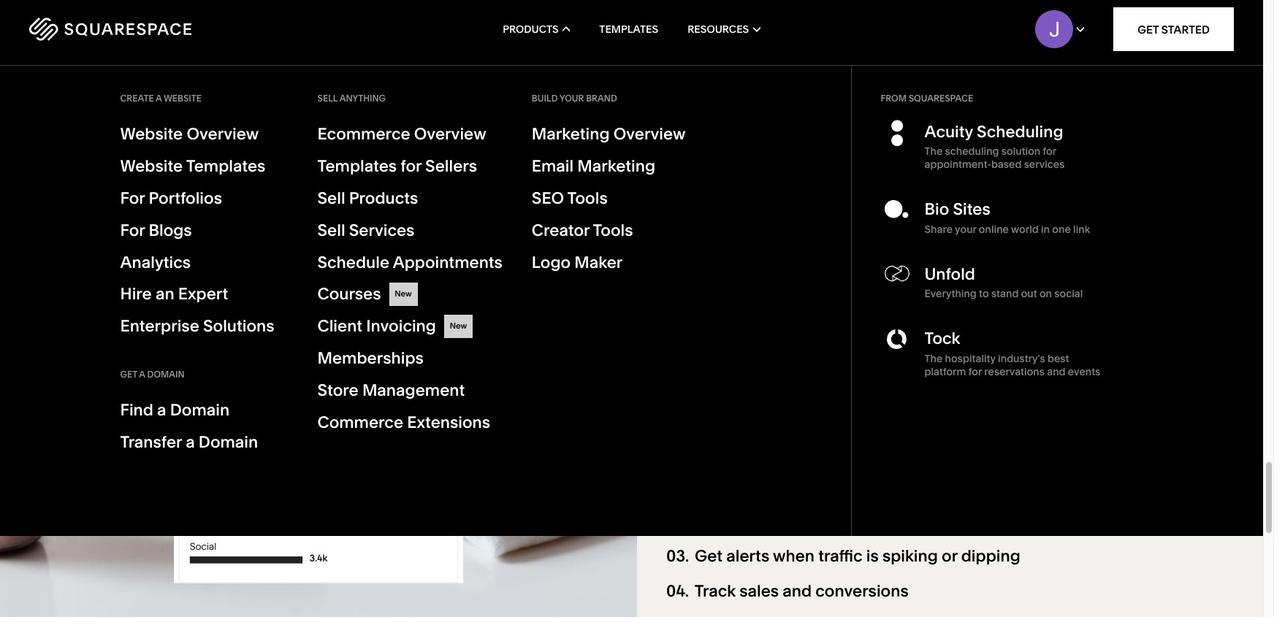 Task type: vqa. For each thing, say whether or not it's contained in the screenshot.
Kearny image
no



Task type: locate. For each thing, give the bounding box(es) containing it.
email
[[532, 156, 574, 176]]

sell anything
[[317, 93, 386, 104]]

and left events at the bottom right
[[1047, 365, 1066, 378]]

0 horizontal spatial get
[[120, 369, 137, 380]]

get left started
[[1138, 22, 1159, 36]]

overview for templates
[[187, 124, 259, 144]]

1 vertical spatial check
[[695, 511, 744, 531]]

1 vertical spatial new
[[450, 321, 467, 331]]

from
[[666, 76, 758, 126]]

domain
[[147, 369, 185, 380], [170, 401, 230, 420], [199, 433, 258, 452]]

2 horizontal spatial get
[[1138, 22, 1159, 36]]

marketing down the build your brand
[[532, 124, 610, 144]]

get started
[[1138, 22, 1210, 36]]

domain down find a domain link on the bottom left of the page
[[199, 433, 258, 452]]

2 vertical spatial and
[[783, 582, 812, 601]]

website templates link
[[120, 155, 288, 178]]

overview up the 'website templates' link
[[187, 124, 259, 144]]

03. get alerts when traffic is spiking or dipping
[[666, 546, 1021, 566]]

for portfolios
[[120, 188, 222, 208]]

events
[[1068, 365, 1101, 378]]

2 horizontal spatial templates
[[599, 23, 658, 36]]

products up build
[[503, 23, 559, 36]]

new down schedule appointments link
[[395, 289, 412, 299]]

sales
[[785, 174, 825, 194], [740, 582, 779, 601]]

build your brand
[[532, 93, 617, 104]]

2 vertical spatial sell
[[317, 220, 345, 240]]

and
[[753, 174, 782, 194], [1047, 365, 1066, 378], [783, 582, 812, 601]]

and right pageviews
[[753, 174, 782, 194]]

1 vertical spatial get
[[120, 369, 137, 380]]

alerts
[[726, 546, 770, 566]]

3 sell from the top
[[317, 220, 345, 240]]

sell
[[317, 93, 338, 104], [317, 188, 345, 208], [317, 220, 345, 240]]

new
[[395, 289, 412, 299], [450, 321, 467, 331]]

find a domain link
[[120, 398, 288, 424]]

maker
[[575, 252, 623, 272]]

templates for templates for sellers
[[317, 156, 397, 176]]

tools down seo tools link
[[593, 220, 633, 240]]

3 overview from the left
[[613, 124, 686, 144]]

a for transfer
[[186, 433, 195, 452]]

new for client invoicing
[[450, 321, 467, 331]]

sales down alerts
[[740, 582, 779, 601]]

0 horizontal spatial products
[[349, 188, 418, 208]]

for left blogs
[[120, 220, 145, 240]]

0 horizontal spatial and
[[753, 174, 782, 194]]

blogs
[[149, 220, 192, 240]]

invoicing
[[366, 317, 436, 336]]

transfer
[[120, 433, 182, 452]]

0 horizontal spatial overview
[[187, 124, 259, 144]]

appointment-
[[925, 158, 991, 171]]

in left "one"
[[1041, 223, 1050, 236]]

the hospitality industry's best platform for reservations and events
[[925, 352, 1101, 378]]

0 vertical spatial the
[[925, 145, 943, 158]]

0 vertical spatial for
[[120, 188, 145, 208]]

in left the
[[919, 174, 933, 194]]

1 vertical spatial tools
[[593, 220, 633, 240]]

everything
[[925, 287, 977, 300]]

marketing down the marketing overview link
[[577, 156, 655, 176]]

logo maker
[[532, 252, 623, 272]]

for down the ecommerce overview link
[[401, 156, 422, 176]]

sell up schedule
[[317, 220, 345, 240]]

1 horizontal spatial new
[[450, 321, 467, 331]]

1 horizontal spatial templates
[[317, 156, 397, 176]]

website up for portfolios
[[120, 156, 183, 176]]

store management link
[[317, 379, 503, 403]]

of
[[764, 155, 779, 174]]

solution
[[1002, 145, 1041, 158]]

your down sites
[[955, 223, 977, 236]]

2 vertical spatial domain
[[199, 433, 258, 452]]

dipping
[[961, 546, 1021, 566]]

squarespace up acuity
[[909, 93, 973, 104]]

website inside understand your audience with squarespace's holistic view of your website analytics, including pageviews and sales — available in the squarespace app.
[[819, 155, 880, 174]]

1 overview from the left
[[187, 124, 259, 144]]

commerce
[[317, 413, 403, 433]]

2 horizontal spatial overview
[[613, 124, 686, 144]]

your for build
[[560, 93, 584, 104]]

1 horizontal spatial website
[[819, 155, 880, 174]]

website inside 'link'
[[120, 124, 183, 144]]

seo
[[532, 188, 564, 208]]

get
[[1138, 22, 1159, 36], [120, 369, 137, 380], [695, 546, 723, 566]]

1 vertical spatial for
[[120, 220, 145, 240]]

0 vertical spatial and
[[753, 174, 782, 194]]

for for acuity
[[1043, 145, 1056, 158]]

a for get
[[139, 369, 145, 380]]

a up find
[[139, 369, 145, 380]]

for up "for blogs"
[[120, 188, 145, 208]]

domain up transfer a domain link
[[170, 401, 230, 420]]

sell up the sell services
[[317, 188, 345, 208]]

monitor
[[695, 476, 755, 495]]

1 sell from the top
[[317, 93, 338, 104]]

courses
[[317, 285, 381, 304]]

started
[[1162, 22, 1210, 36]]

1 horizontal spatial sales
[[785, 174, 825, 194]]

1 vertical spatial the
[[925, 352, 943, 365]]

0 horizontal spatial in
[[919, 174, 933, 194]]

create
[[120, 93, 154, 104]]

your right "of"
[[782, 155, 816, 174]]

2 horizontal spatial for
[[1043, 145, 1056, 158]]

your for share
[[955, 223, 977, 236]]

products up "services"
[[349, 188, 418, 208]]

sell left anything
[[317, 93, 338, 104]]

0 vertical spatial website
[[120, 124, 183, 144]]

2 website from the top
[[120, 156, 183, 176]]

tools for creator tools
[[593, 220, 633, 240]]

overview inside 'link'
[[187, 124, 259, 144]]

tools
[[567, 188, 608, 208], [593, 220, 633, 240]]

for inside acuity scheduling the scheduling solution for appointment-based services
[[1043, 145, 1056, 158]]

anywhere.
[[768, 76, 969, 126]]

enterprise
[[120, 317, 199, 336]]

get for get a domain
[[120, 369, 137, 380]]

0 vertical spatial in
[[919, 174, 933, 194]]

sales left —
[[785, 174, 825, 194]]

0 vertical spatial sales
[[785, 174, 825, 194]]

1 vertical spatial squarespace
[[966, 174, 1067, 194]]

hire
[[120, 285, 152, 304]]

02.
[[666, 511, 689, 531]]

new right invoicing
[[450, 321, 467, 331]]

analytics
[[120, 252, 191, 272]]

0 vertical spatial domain
[[147, 369, 185, 380]]

templates for templates
[[599, 23, 658, 36]]

check inside check analytics from anywhere.
[[666, 35, 791, 85]]

0 vertical spatial get
[[1138, 22, 1159, 36]]

0 vertical spatial products
[[503, 23, 559, 36]]

in inside understand your audience with squarespace's holistic view of your website analytics, including pageviews and sales — available in the squarespace app.
[[919, 174, 933, 194]]

a right find
[[157, 401, 166, 420]]

the inside acuity scheduling the scheduling solution for appointment-based services
[[925, 145, 943, 158]]

overview up the email marketing link
[[613, 124, 686, 144]]

1 vertical spatial marketing
[[577, 156, 655, 176]]

0 vertical spatial check
[[666, 35, 791, 85]]

0 horizontal spatial new
[[395, 289, 412, 299]]

for right platform
[[969, 365, 982, 378]]

logo maker link
[[532, 251, 700, 274]]

and down when
[[783, 582, 812, 601]]

ecommerce overview
[[317, 124, 486, 144]]

visitor
[[759, 476, 805, 495]]

for
[[1043, 145, 1056, 158], [401, 156, 422, 176], [969, 365, 982, 378]]

memberships link
[[317, 347, 503, 371]]

2 sell from the top
[[317, 188, 345, 208]]

the down the tock at the bottom right of page
[[925, 352, 943, 365]]

1 vertical spatial domain
[[170, 401, 230, 420]]

0 vertical spatial sell
[[317, 93, 338, 104]]

a right create
[[156, 93, 162, 104]]

logo
[[532, 252, 571, 272]]

2 horizontal spatial and
[[1047, 365, 1066, 378]]

0 vertical spatial tools
[[567, 188, 608, 208]]

for portfolios link
[[120, 187, 288, 210]]

and inside understand your audience with squarespace's holistic view of your website analytics, including pageviews and sales — available in the squarespace app.
[[753, 174, 782, 194]]

2 for from the top
[[120, 220, 145, 240]]

website
[[120, 124, 183, 144], [120, 156, 183, 176]]

0 horizontal spatial sales
[[740, 582, 779, 601]]

1 vertical spatial website
[[819, 155, 880, 174]]

1 horizontal spatial get
[[695, 546, 723, 566]]

scheduling
[[945, 145, 999, 158]]

1 vertical spatial sales
[[740, 582, 779, 601]]

creator tools
[[532, 220, 633, 240]]

templates for sellers
[[317, 156, 477, 176]]

0 vertical spatial new
[[395, 289, 412, 299]]

1 website from the top
[[120, 124, 183, 144]]

enterprise solutions
[[120, 317, 274, 336]]

sellers
[[425, 156, 477, 176]]

ecommerce
[[317, 124, 410, 144]]

squarespace down based
[[966, 174, 1067, 194]]

share your online world in one link
[[925, 223, 1090, 236]]

1 horizontal spatial products
[[503, 23, 559, 36]]

for right solution
[[1043, 145, 1056, 158]]

the
[[925, 145, 943, 158], [925, 352, 943, 365]]

marketing
[[532, 124, 610, 144], [577, 156, 655, 176]]

analytics
[[800, 35, 973, 85]]

a down find a domain link on the bottom left of the page
[[186, 433, 195, 452]]

a
[[156, 93, 162, 104], [139, 369, 145, 380], [157, 401, 166, 420], [186, 433, 195, 452]]

overview up sellers
[[414, 124, 486, 144]]

2 the from the top
[[925, 352, 943, 365]]

website down 'create a website' at the top left
[[120, 124, 183, 144]]

a for find
[[157, 401, 166, 420]]

overview for for
[[414, 124, 486, 144]]

social
[[1055, 287, 1083, 300]]

0 horizontal spatial website
[[164, 93, 202, 104]]

for inside the hospitality industry's best platform for reservations and events
[[969, 365, 982, 378]]

expert
[[178, 285, 228, 304]]

overview for marketing
[[613, 124, 686, 144]]

your right build
[[560, 93, 584, 104]]

0 horizontal spatial templates
[[186, 156, 266, 176]]

domain up the 'find a domain'
[[147, 369, 185, 380]]

get right 03.
[[695, 546, 723, 566]]

1 vertical spatial in
[[1041, 223, 1050, 236]]

1 horizontal spatial for
[[969, 365, 982, 378]]

the down acuity
[[925, 145, 943, 158]]

get up find
[[120, 369, 137, 380]]

link
[[1073, 223, 1090, 236]]

1 horizontal spatial overview
[[414, 124, 486, 144]]

creator
[[532, 220, 590, 240]]

1 vertical spatial sell
[[317, 188, 345, 208]]

sell for sell services
[[317, 220, 345, 240]]

tools up creator tools
[[567, 188, 608, 208]]

1 the from the top
[[925, 145, 943, 158]]

your right view
[[760, 135, 794, 155]]

1 vertical spatial website
[[120, 156, 183, 176]]

2 overview from the left
[[414, 124, 486, 144]]

2 vertical spatial get
[[695, 546, 723, 566]]

transfer a domain
[[120, 433, 258, 452]]

website
[[164, 93, 202, 104], [819, 155, 880, 174]]

acuity
[[925, 122, 973, 142]]

check analytics from anywhere.
[[666, 35, 973, 126]]

email marketing
[[532, 156, 655, 176]]

1 for from the top
[[120, 188, 145, 208]]

mobile site analytics dashboard image
[[174, 63, 463, 584]]

1 vertical spatial and
[[1047, 365, 1066, 378]]



Task type: describe. For each thing, give the bounding box(es) containing it.
hire an expert
[[120, 285, 228, 304]]

sell for sell products
[[317, 188, 345, 208]]

to
[[979, 287, 989, 300]]

commerce extensions link
[[317, 411, 503, 435]]

the
[[937, 174, 962, 194]]

anything
[[340, 93, 386, 104]]

sell products
[[317, 188, 418, 208]]

hospitality
[[945, 352, 996, 365]]

analytics,
[[883, 155, 955, 174]]

04. track sales and conversions
[[666, 582, 909, 601]]

app.
[[666, 193, 700, 213]]

1 horizontal spatial and
[[783, 582, 812, 601]]

marketing overview
[[532, 124, 686, 144]]

the inside the hospitality industry's best platform for reservations and events
[[925, 352, 943, 365]]

for for for portfolios
[[120, 188, 145, 208]]

creator tools link
[[532, 219, 700, 242]]

appointments
[[393, 252, 503, 272]]

numbers
[[809, 476, 878, 495]]

understand
[[666, 135, 757, 155]]

commerce extensions
[[317, 413, 490, 433]]

marketing inside the email marketing link
[[577, 156, 655, 176]]

products inside button
[[503, 23, 559, 36]]

sales inside understand your audience with squarespace's holistic view of your website analytics, including pageviews and sales — available in the squarespace app.
[[785, 174, 825, 194]]

memberships
[[317, 349, 424, 368]]

client
[[317, 317, 362, 336]]

find a domain
[[120, 401, 230, 420]]

based
[[991, 158, 1022, 171]]

available
[[848, 174, 916, 194]]

stand
[[991, 287, 1019, 300]]

1 horizontal spatial in
[[1041, 223, 1050, 236]]

an
[[156, 285, 174, 304]]

industry's
[[998, 352, 1045, 365]]

resources
[[688, 23, 749, 36]]

management
[[362, 381, 465, 400]]

0 vertical spatial marketing
[[532, 124, 610, 144]]

create a website
[[120, 93, 202, 104]]

services
[[349, 220, 415, 240]]

domain for find a domain
[[170, 401, 230, 420]]

sell for sell anything
[[317, 93, 338, 104]]

squarespace's
[[909, 135, 1021, 155]]

trends
[[747, 511, 797, 531]]

domain for get a domain
[[147, 369, 185, 380]]

for blogs
[[120, 220, 192, 240]]

pageviews
[[666, 174, 749, 194]]

your for understand
[[760, 135, 794, 155]]

0 horizontal spatial for
[[401, 156, 422, 176]]

conversions
[[816, 582, 909, 601]]

for for the
[[969, 365, 982, 378]]

marketing overview link
[[532, 123, 700, 146]]

traffic
[[818, 546, 863, 566]]

holistic
[[666, 155, 722, 174]]

hire an expert link
[[120, 283, 288, 306]]

get a domain
[[120, 369, 185, 380]]

resources button
[[688, 0, 760, 58]]

—
[[829, 174, 844, 194]]

products button
[[503, 0, 570, 58]]

04.
[[666, 582, 689, 601]]

squarespace inside understand your audience with squarespace's holistic view of your website analytics, including pageviews and sales — available in the squarespace app.
[[966, 174, 1067, 194]]

understand your audience with squarespace's holistic view of your website analytics, including pageviews and sales — available in the squarespace app.
[[666, 135, 1067, 213]]

sell services link
[[317, 219, 503, 242]]

over
[[801, 511, 834, 531]]

1 vertical spatial products
[[349, 188, 418, 208]]

0 vertical spatial squarespace
[[909, 93, 973, 104]]

and inside the hospitality industry's best platform for reservations and events
[[1047, 365, 1066, 378]]

website for website templates
[[120, 156, 183, 176]]

client invoicing
[[317, 317, 436, 336]]

seo tools link
[[532, 187, 700, 210]]

analytics link
[[120, 251, 288, 274]]

get for get started
[[1138, 22, 1159, 36]]

table with bowl and cup image
[[0, 15, 637, 617]]

world
[[1011, 223, 1039, 236]]

view
[[725, 155, 760, 174]]

domain for transfer a domain
[[199, 433, 258, 452]]

website overview
[[120, 124, 259, 144]]

sell services
[[317, 220, 415, 240]]

website overview link
[[120, 123, 288, 146]]

bio sites
[[925, 200, 991, 219]]

get started link
[[1114, 7, 1234, 51]]

best
[[1048, 352, 1069, 365]]

for for for blogs
[[120, 220, 145, 240]]

enterprise solutions link
[[120, 315, 288, 338]]

tools for seo tools
[[567, 188, 608, 208]]

a for create
[[156, 93, 162, 104]]

squarespace logo image
[[29, 18, 191, 41]]

monitor visitor numbers
[[695, 476, 878, 495]]

schedule appointments link
[[317, 251, 503, 274]]

brand
[[586, 93, 617, 104]]

time
[[838, 511, 873, 531]]

schedule
[[317, 252, 389, 272]]

online
[[979, 223, 1009, 236]]

02. check trends over time
[[666, 511, 873, 531]]

website templates
[[120, 156, 266, 176]]

schedule appointments
[[317, 252, 503, 272]]

templates for sellers link
[[317, 155, 503, 178]]

0 vertical spatial website
[[164, 93, 202, 104]]

new for courses
[[395, 289, 412, 299]]

ecommerce overview link
[[317, 123, 503, 146]]

extensions
[[407, 413, 490, 433]]

website for website overview
[[120, 124, 183, 144]]

build
[[532, 93, 558, 104]]

unfold everything to stand out on social
[[925, 264, 1083, 300]]

including
[[959, 155, 1030, 174]]

03.
[[666, 546, 689, 566]]

for blogs link
[[120, 219, 288, 242]]



